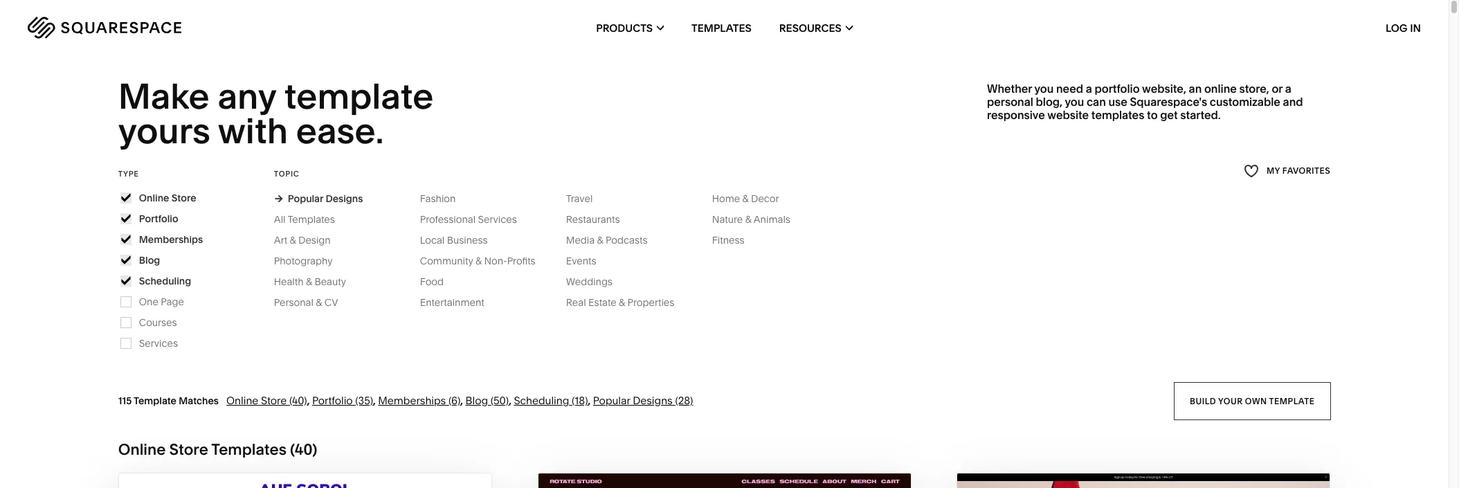 Task type: locate. For each thing, give the bounding box(es) containing it.
& for beauty
[[306, 275, 312, 288]]

designs left (28)
[[633, 394, 673, 407]]

memberships
[[139, 233, 203, 246], [378, 394, 446, 407]]

& for animals
[[745, 213, 752, 226]]

my
[[1267, 166, 1280, 176]]

online down yours
[[139, 192, 169, 204]]

1 horizontal spatial template
[[1269, 395, 1315, 406]]

portfolio down online store
[[139, 212, 178, 225]]

scheduling left (18)
[[514, 394, 569, 407]]

website
[[1048, 108, 1089, 122]]

popular
[[288, 192, 323, 205], [593, 394, 630, 407]]

0 vertical spatial services
[[478, 213, 517, 226]]

0 horizontal spatial portfolio
[[139, 212, 178, 225]]

blog right (6) on the left bottom of page
[[466, 394, 488, 407]]

0 horizontal spatial you
[[1034, 82, 1054, 95]]

portfolio
[[139, 212, 178, 225], [312, 394, 353, 407]]

& right home
[[742, 192, 749, 205]]

3 , from the left
[[461, 394, 463, 407]]

an
[[1189, 82, 1202, 95]]

community & non-profits
[[420, 255, 536, 267]]

to
[[1147, 108, 1158, 122]]

, left portfolio (35) link
[[307, 394, 310, 407]]

blog,
[[1036, 95, 1063, 109]]

courses
[[139, 316, 177, 329]]

templates
[[692, 21, 752, 34], [288, 213, 335, 226], [211, 440, 287, 459]]

1 , from the left
[[307, 394, 310, 407]]

memberships down online store
[[139, 233, 203, 246]]

nature & animals link
[[712, 213, 804, 226]]

& for design
[[290, 234, 296, 246]]

local business link
[[420, 234, 502, 246]]

popular right (18)
[[593, 394, 630, 407]]

business
[[447, 234, 488, 246]]

1 horizontal spatial memberships
[[378, 394, 446, 407]]

all
[[274, 213, 286, 226]]

115 template matches
[[118, 394, 219, 407]]

& right nature
[[745, 213, 752, 226]]

a right the or
[[1285, 82, 1292, 95]]

designs
[[326, 192, 363, 205], [633, 394, 673, 407]]

online down template
[[118, 440, 166, 459]]

2 a from the left
[[1285, 82, 1292, 95]]

2 vertical spatial online
[[118, 440, 166, 459]]

portfolio left (35)
[[312, 394, 353, 407]]

0 vertical spatial template
[[284, 75, 434, 118]]

blog up the one at the left
[[139, 254, 160, 266]]

popular up "all templates"
[[288, 192, 323, 205]]

store,
[[1239, 82, 1269, 95]]

squarespace logo link
[[28, 17, 306, 39]]

template inside make any template yours with ease.
[[284, 75, 434, 118]]

online store templates ( 40 )
[[118, 440, 317, 459]]

events link
[[566, 255, 610, 267]]

entertainment link
[[420, 296, 498, 309]]

1 vertical spatial template
[[1269, 395, 1315, 406]]

zaatar image
[[958, 473, 1330, 488]]

health & beauty
[[274, 275, 346, 288]]

1 vertical spatial designs
[[633, 394, 673, 407]]

restaurants link
[[566, 213, 634, 226]]

get
[[1160, 108, 1178, 122]]

personal
[[274, 296, 314, 309]]

and
[[1283, 95, 1303, 109]]

my favorites
[[1267, 166, 1331, 176]]

1 vertical spatial store
[[261, 394, 287, 407]]

online for online store (40) , portfolio (35) , memberships (6) , blog (50) , scheduling (18) , popular designs (28)
[[226, 394, 258, 407]]

services
[[478, 213, 517, 226], [139, 337, 178, 349]]

online right matches
[[226, 394, 258, 407]]

& for cv
[[316, 296, 322, 309]]

yours
[[118, 110, 210, 153]]

popular designs
[[288, 192, 363, 205]]

you left 'need'
[[1034, 82, 1054, 95]]

fashion
[[420, 192, 456, 205]]

, left 'blog (50)' link
[[461, 394, 463, 407]]

website,
[[1142, 82, 1186, 95]]

, left popular designs (28) link
[[588, 394, 591, 407]]

1 a from the left
[[1086, 82, 1092, 95]]

weddings
[[566, 275, 613, 288]]

(6)
[[448, 394, 461, 407]]

log             in link
[[1386, 21, 1421, 34]]

0 vertical spatial templates
[[692, 21, 752, 34]]

& right art
[[290, 234, 296, 246]]

log
[[1386, 21, 1408, 34]]

0 horizontal spatial scheduling
[[139, 275, 191, 287]]

0 horizontal spatial popular
[[288, 192, 323, 205]]

1 vertical spatial memberships
[[378, 394, 446, 407]]

& right the health at the left bottom of page
[[306, 275, 312, 288]]

a right 'need'
[[1086, 82, 1092, 95]]

zaatar element
[[958, 473, 1330, 488]]

services down courses on the left of the page
[[139, 337, 178, 349]]

0 horizontal spatial template
[[284, 75, 434, 118]]

0 vertical spatial designs
[[326, 192, 363, 205]]

1 vertical spatial popular
[[593, 394, 630, 407]]

blog
[[139, 254, 160, 266], [466, 394, 488, 407]]

photography link
[[274, 255, 346, 267]]

2 vertical spatial store
[[169, 440, 208, 459]]

can
[[1087, 95, 1106, 109]]

resources
[[779, 21, 842, 34]]

2 horizontal spatial templates
[[692, 21, 752, 34]]

1 vertical spatial blog
[[466, 394, 488, 407]]

you
[[1034, 82, 1054, 95], [1065, 95, 1084, 109]]

real estate & properties
[[566, 296, 674, 309]]

portfolio
[[1095, 82, 1140, 95]]

local business
[[420, 234, 488, 246]]

& left 'non-'
[[475, 255, 482, 267]]

online store (40) , portfolio (35) , memberships (6) , blog (50) , scheduling (18) , popular designs (28)
[[226, 394, 693, 407]]

memberships left (6) on the left bottom of page
[[378, 394, 446, 407]]

health
[[274, 275, 304, 288]]

1 horizontal spatial templates
[[288, 213, 335, 226]]

)
[[312, 440, 317, 459]]

0 horizontal spatial a
[[1086, 82, 1092, 95]]

4 , from the left
[[509, 394, 511, 407]]

you left can
[[1065, 95, 1084, 109]]

store for online store templates ( 40 )
[[169, 440, 208, 459]]

online
[[139, 192, 169, 204], [226, 394, 258, 407], [118, 440, 166, 459]]

any
[[218, 75, 276, 118]]

& for decor
[[742, 192, 749, 205]]

1 horizontal spatial a
[[1285, 82, 1292, 95]]

designs up all templates link on the top left of the page
[[326, 192, 363, 205]]

portfolio (35) link
[[312, 394, 373, 407]]

scheduling up one page
[[139, 275, 191, 287]]

1 vertical spatial services
[[139, 337, 178, 349]]

2 vertical spatial templates
[[211, 440, 287, 459]]

templates link
[[692, 0, 752, 55]]

1 horizontal spatial you
[[1065, 95, 1084, 109]]

1 horizontal spatial scheduling
[[514, 394, 569, 407]]

decor
[[751, 192, 779, 205]]

online
[[1204, 82, 1237, 95]]

one
[[139, 295, 158, 308]]

1 vertical spatial online
[[226, 394, 258, 407]]

estate
[[588, 296, 617, 309]]

& right media
[[597, 234, 603, 246]]

1 vertical spatial portfolio
[[312, 394, 353, 407]]

0 vertical spatial online
[[139, 192, 169, 204]]

with
[[218, 110, 288, 153]]

popular designs link
[[274, 192, 363, 205]]

community & non-profits link
[[420, 255, 549, 267]]

scheduling
[[139, 275, 191, 287], [514, 394, 569, 407]]

, left scheduling (18) link
[[509, 394, 511, 407]]

1 horizontal spatial popular
[[593, 394, 630, 407]]

(
[[290, 440, 295, 459]]

, left the memberships (6) link at the left bottom
[[373, 394, 376, 407]]

1 horizontal spatial designs
[[633, 394, 673, 407]]

0 horizontal spatial templates
[[211, 440, 287, 459]]

a
[[1086, 82, 1092, 95], [1285, 82, 1292, 95]]

personal & cv link
[[274, 296, 352, 309]]

0 vertical spatial memberships
[[139, 233, 203, 246]]

cv
[[325, 296, 338, 309]]

own
[[1245, 395, 1267, 406]]

&
[[742, 192, 749, 205], [745, 213, 752, 226], [290, 234, 296, 246], [597, 234, 603, 246], [475, 255, 482, 267], [306, 275, 312, 288], [316, 296, 322, 309], [619, 296, 625, 309]]

services up the business
[[478, 213, 517, 226]]

,
[[307, 394, 310, 407], [373, 394, 376, 407], [461, 394, 463, 407], [509, 394, 511, 407], [588, 394, 591, 407]]

0 vertical spatial blog
[[139, 254, 160, 266]]

1 horizontal spatial portfolio
[[312, 394, 353, 407]]

& right estate
[[619, 296, 625, 309]]

0 vertical spatial store
[[171, 192, 196, 204]]

art
[[274, 234, 287, 246]]

& left cv
[[316, 296, 322, 309]]



Task type: vqa. For each thing, say whether or not it's contained in the screenshot.
Lexington IMAGE
no



Task type: describe. For each thing, give the bounding box(es) containing it.
40
[[295, 440, 312, 459]]

template inside button
[[1269, 395, 1315, 406]]

1 vertical spatial scheduling
[[514, 394, 569, 407]]

whether you need a portfolio website, an online store, or a personal blog, you can use squarespace's customizable and responsive website templates to get started.
[[987, 82, 1303, 122]]

whether
[[987, 82, 1032, 95]]

(35)
[[355, 394, 373, 407]]

fashion link
[[420, 192, 470, 205]]

0 vertical spatial scheduling
[[139, 275, 191, 287]]

1 horizontal spatial blog
[[466, 394, 488, 407]]

0 horizontal spatial designs
[[326, 192, 363, 205]]

professional services
[[420, 213, 517, 226]]

0 horizontal spatial blog
[[139, 254, 160, 266]]

products
[[596, 21, 653, 34]]

personal & cv
[[274, 296, 338, 309]]

template
[[134, 394, 177, 407]]

page
[[161, 295, 184, 308]]

online for online store
[[139, 192, 169, 204]]

non-
[[484, 255, 507, 267]]

0 vertical spatial popular
[[288, 192, 323, 205]]

art & design link
[[274, 234, 344, 246]]

scheduling (18) link
[[514, 394, 588, 407]]

beauty
[[315, 275, 346, 288]]

squarespace logo image
[[28, 17, 181, 39]]

home & decor link
[[712, 192, 793, 205]]

topic
[[274, 169, 300, 178]]

store for online store (40) , portfolio (35) , memberships (6) , blog (50) , scheduling (18) , popular designs (28)
[[261, 394, 287, 407]]

rotate element
[[538, 473, 911, 488]]

aue sobol image
[[119, 473, 491, 488]]

profits
[[507, 255, 536, 267]]

favorites
[[1283, 166, 1331, 176]]

1 vertical spatial templates
[[288, 213, 335, 226]]

nature & animals
[[712, 213, 790, 226]]

online store (40) link
[[226, 394, 307, 407]]

make
[[118, 75, 209, 118]]

my favorites link
[[1244, 162, 1331, 181]]

memberships (6) link
[[378, 394, 461, 407]]

rotate image
[[538, 473, 911, 488]]

(40)
[[289, 394, 307, 407]]

115
[[118, 394, 132, 407]]

(28)
[[675, 394, 693, 407]]

online store
[[139, 192, 196, 204]]

(50)
[[491, 394, 509, 407]]

0 horizontal spatial memberships
[[139, 233, 203, 246]]

professional services link
[[420, 213, 531, 226]]

fitness
[[712, 234, 745, 246]]

2 , from the left
[[373, 394, 376, 407]]

matches
[[179, 394, 219, 407]]

food link
[[420, 275, 458, 288]]

build your own template button
[[1174, 382, 1331, 420]]

or
[[1272, 82, 1283, 95]]

your
[[1218, 395, 1243, 406]]

real estate & properties link
[[566, 296, 688, 309]]

aue sobol element
[[119, 473, 491, 488]]

animals
[[754, 213, 790, 226]]

professional
[[420, 213, 476, 226]]

0 horizontal spatial services
[[139, 337, 178, 349]]

0 vertical spatial portfolio
[[139, 212, 178, 225]]

events
[[566, 255, 596, 267]]

online for online store templates ( 40 )
[[118, 440, 166, 459]]

entertainment
[[420, 296, 484, 309]]

one page
[[139, 295, 184, 308]]

products button
[[596, 0, 664, 55]]

make any template yours with ease.
[[118, 75, 441, 153]]

restaurants
[[566, 213, 620, 226]]

home
[[712, 192, 740, 205]]

all templates
[[274, 213, 335, 226]]

community
[[420, 255, 473, 267]]

build
[[1190, 395, 1216, 406]]

design
[[298, 234, 331, 246]]

travel link
[[566, 192, 607, 205]]

& for podcasts
[[597, 234, 603, 246]]

store for online store
[[171, 192, 196, 204]]

responsive
[[987, 108, 1045, 122]]

popular designs (28) link
[[593, 394, 693, 407]]

media
[[566, 234, 595, 246]]

5 , from the left
[[588, 394, 591, 407]]

local
[[420, 234, 445, 246]]

food
[[420, 275, 444, 288]]

build your own template
[[1190, 395, 1315, 406]]

blog (50) link
[[466, 394, 509, 407]]

started.
[[1180, 108, 1221, 122]]

media & podcasts
[[566, 234, 648, 246]]

log             in
[[1386, 21, 1421, 34]]

templates
[[1092, 108, 1145, 122]]

travel
[[566, 192, 593, 205]]

need
[[1056, 82, 1083, 95]]

1 horizontal spatial services
[[478, 213, 517, 226]]

all templates link
[[274, 213, 349, 226]]

photography
[[274, 255, 333, 267]]

media & podcasts link
[[566, 234, 661, 246]]

personal
[[987, 95, 1033, 109]]

& for non-
[[475, 255, 482, 267]]

health & beauty link
[[274, 275, 360, 288]]



